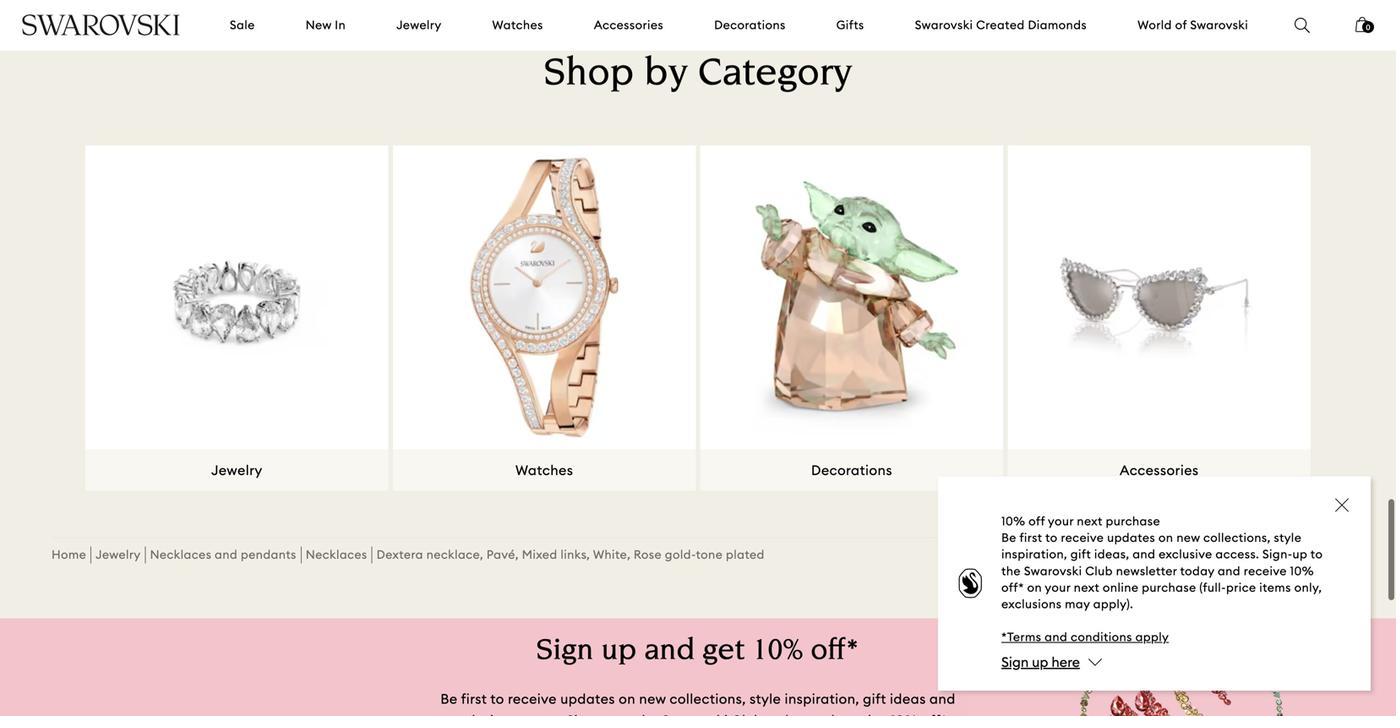 Task type: locate. For each thing, give the bounding box(es) containing it.
1 vertical spatial accessories link
[[1008, 146, 1312, 492]]

collections, inside '10% off your next purchase be first to receive updates on new collections, style inspiration, gift ideas, and exclusive access. sign-up to the swarovski club newsletter today and receive 10% off* on your next online purchase (full-price items only, exclusions may apply).'
[[1204, 530, 1271, 546]]

dextera
[[377, 547, 424, 562]]

1 horizontal spatial accessories
[[1120, 462, 1199, 479]]

your
[[1049, 514, 1074, 529], [1046, 580, 1071, 595]]

1 vertical spatial inspiration,
[[785, 690, 860, 708]]

1 vertical spatial new
[[640, 690, 666, 708]]

0 vertical spatial jewelry
[[397, 17, 442, 33]]

ideas
[[890, 690, 927, 708]]

1 horizontal spatial on
[[1028, 580, 1043, 595]]

0 horizontal spatial style
[[750, 690, 782, 708]]

0 horizontal spatial inspiration,
[[785, 690, 860, 708]]

1 horizontal spatial access.
[[1216, 547, 1260, 562]]

watches link
[[492, 17, 543, 33], [393, 146, 696, 492]]

swarovski down sign up and get 10% off*
[[662, 712, 728, 716]]

1 horizontal spatial exclusive
[[1159, 547, 1213, 562]]

0 vertical spatial the
[[1002, 563, 1021, 579]]

1 horizontal spatial necklaces
[[306, 547, 367, 562]]

on
[[1159, 530, 1174, 546], [1028, 580, 1043, 595], [619, 690, 636, 708]]

1 vertical spatial be
[[441, 690, 458, 708]]

club
[[1086, 563, 1113, 579], [732, 712, 763, 716]]

rose
[[634, 547, 662, 562]]

new down sign up and get 10% off*
[[640, 690, 666, 708]]

1 horizontal spatial jewelry
[[211, 462, 263, 479]]

sale link
[[230, 17, 255, 33]]

*terms and conditions apply link
[[1002, 630, 1170, 645]]

0 horizontal spatial necklaces
[[150, 547, 212, 562]]

next up ideas, on the right bottom of the page
[[1078, 514, 1103, 529]]

0 horizontal spatial exclusive
[[449, 712, 510, 716]]

1 vertical spatial jewelry
[[211, 462, 263, 479]]

next
[[1078, 514, 1103, 529], [1074, 580, 1100, 595]]

1 vertical spatial decorations
[[812, 462, 893, 479]]

0 horizontal spatial gift
[[863, 690, 887, 708]]

home link
[[52, 547, 86, 563]]

style inside '10% off your next purchase be first to receive updates on new collections, style inspiration, gift ideas, and exclusive access. sign-up to the swarovski club newsletter today and receive 10% off* on your next online purchase (full-price items only, exclusions may apply).'
[[1275, 530, 1302, 546]]

off
[[1029, 514, 1046, 529]]

dextera necklace, pavé, mixed links, white, rose gold-tone plated
[[377, 547, 765, 562]]

club down ideas, on the right bottom of the page
[[1086, 563, 1113, 579]]

your up may
[[1046, 580, 1071, 595]]

0 vertical spatial be
[[1002, 530, 1017, 546]]

10% inside be first to receive updates on new collections, style inspiration, gift ideas and exclusive access. sign up to the swarovski club today and receive 10% off
[[891, 712, 919, 716]]

swarovski up exclusions
[[1025, 563, 1083, 579]]

plated
[[726, 547, 765, 562]]

1 horizontal spatial gift
[[1071, 547, 1092, 562]]

2 vertical spatial jewelry link
[[96, 547, 141, 563]]

swarovski inside '10% off your next purchase be first to receive updates on new collections, style inspiration, gift ideas, and exclusive access. sign-up to the swarovski club newsletter today and receive 10% off* on your next online purchase (full-price items only, exclusions may apply).'
[[1025, 563, 1083, 579]]

new up newsletter
[[1177, 530, 1201, 546]]

0 vertical spatial gift
[[1071, 547, 1092, 562]]

get
[[703, 637, 745, 667]]

your right off
[[1049, 514, 1074, 529]]

the up exclusions
[[1002, 563, 1021, 579]]

1 vertical spatial decorations link
[[701, 146, 1004, 492]]

club down get
[[732, 712, 763, 716]]

decorations link
[[715, 17, 786, 33], [701, 146, 1004, 492]]

style
[[1275, 530, 1302, 546], [750, 690, 782, 708]]

club inside be first to receive updates on new collections, style inspiration, gift ideas and exclusive access. sign up to the swarovski club today and receive 10% off
[[732, 712, 763, 716]]

exclusions
[[1002, 597, 1062, 612]]

0 vertical spatial access.
[[1216, 547, 1260, 562]]

1 vertical spatial style
[[750, 690, 782, 708]]

1 horizontal spatial today
[[1181, 563, 1215, 579]]

world of swarovski link
[[1138, 17, 1249, 33]]

0 horizontal spatial jewelry
[[96, 547, 141, 562]]

1 vertical spatial next
[[1074, 580, 1100, 595]]

exclusive inside '10% off your next purchase be first to receive updates on new collections, style inspiration, gift ideas, and exclusive access. sign-up to the swarovski club newsletter today and receive 10% off* on your next online purchase (full-price items only, exclusions may apply).'
[[1159, 547, 1213, 562]]

1 vertical spatial off*
[[811, 637, 861, 667]]

0 vertical spatial decorations link
[[715, 17, 786, 33]]

0 horizontal spatial be
[[441, 690, 458, 708]]

gift
[[1071, 547, 1092, 562], [863, 690, 887, 708]]

swarovski inside world of swarovski link
[[1191, 17, 1249, 33]]

1 horizontal spatial updates
[[1108, 530, 1156, 546]]

accessories
[[594, 17, 664, 33], [1120, 462, 1199, 479]]

1 vertical spatial updates
[[561, 690, 615, 708]]

1 vertical spatial collections,
[[670, 690, 746, 708]]

0 vertical spatial on
[[1159, 530, 1174, 546]]

may
[[1066, 597, 1091, 612]]

1 horizontal spatial first
[[1020, 530, 1043, 546]]

1 vertical spatial access.
[[514, 712, 563, 716]]

sign for sign up here
[[1002, 653, 1029, 671]]

sale
[[230, 17, 255, 33]]

exclusive
[[1159, 547, 1213, 562], [449, 712, 510, 716]]

0 vertical spatial today
[[1181, 563, 1215, 579]]

today
[[1181, 563, 1215, 579], [767, 712, 806, 716]]

created
[[977, 17, 1025, 33]]

style down sign up and get 10% off*
[[750, 690, 782, 708]]

2 vertical spatial on
[[619, 690, 636, 708]]

necklaces link
[[306, 547, 367, 563]]

sign up here link
[[1002, 653, 1081, 671]]

be
[[1002, 530, 1017, 546], [441, 690, 458, 708]]

gift left ideas
[[863, 690, 887, 708]]

0 vertical spatial first
[[1020, 530, 1043, 546]]

up inside be first to receive updates on new collections, style inspiration, gift ideas and exclusive access. sign up to the swarovski club today and receive 10% off
[[599, 712, 616, 716]]

1 horizontal spatial club
[[1086, 563, 1113, 579]]

collections, down sign up and get 10% off*
[[670, 690, 746, 708]]

sign-
[[1263, 547, 1293, 562]]

0 vertical spatial accessories
[[594, 17, 664, 33]]

0 vertical spatial off*
[[1002, 580, 1025, 595]]

next up may
[[1074, 580, 1100, 595]]

10% right get
[[753, 637, 804, 667]]

1 vertical spatial accessories
[[1120, 462, 1199, 479]]

gift inside '10% off your next purchase be first to receive updates on new collections, style inspiration, gift ideas, and exclusive access. sign-up to the swarovski club newsletter today and receive 10% off* on your next online purchase (full-price items only, exclusions may apply).'
[[1071, 547, 1092, 562]]

0 horizontal spatial access.
[[514, 712, 563, 716]]

1 horizontal spatial the
[[1002, 563, 1021, 579]]

sign
[[536, 637, 594, 667], [1002, 653, 1029, 671], [567, 712, 595, 716]]

0 vertical spatial style
[[1275, 530, 1302, 546]]

0 horizontal spatial decorations
[[715, 17, 786, 33]]

home
[[52, 547, 86, 562]]

up inside '10% off your next purchase be first to receive updates on new collections, style inspiration, gift ideas, and exclusive access. sign-up to the swarovski club newsletter today and receive 10% off* on your next online purchase (full-price items only, exclusions may apply).'
[[1293, 547, 1308, 562]]

1 necklaces from the left
[[150, 547, 212, 562]]

0 horizontal spatial updates
[[561, 690, 615, 708]]

0 horizontal spatial accessories
[[594, 17, 664, 33]]

1 vertical spatial the
[[637, 712, 659, 716]]

updates
[[1108, 530, 1156, 546], [561, 690, 615, 708]]

2 horizontal spatial jewelry
[[397, 17, 442, 33]]

1 vertical spatial watches link
[[393, 146, 696, 492]]

swarovski created diamonds
[[915, 17, 1088, 33]]

on inside be first to receive updates on new collections, style inspiration, gift ideas and exclusive access. sign up to the swarovski club today and receive 10% off
[[619, 690, 636, 708]]

first inside be first to receive updates on new collections, style inspiration, gift ideas and exclusive access. sign up to the swarovski club today and receive 10% off
[[461, 690, 487, 708]]

decorations
[[715, 17, 786, 33], [812, 462, 893, 479]]

10% down ideas
[[891, 712, 919, 716]]

0 vertical spatial updates
[[1108, 530, 1156, 546]]

necklaces and pendants link
[[150, 547, 297, 563]]

0 vertical spatial watches link
[[492, 17, 543, 33]]

1 horizontal spatial new
[[1177, 530, 1201, 546]]

1 vertical spatial gift
[[863, 690, 887, 708]]

off*
[[1002, 580, 1025, 595], [811, 637, 861, 667]]

0 vertical spatial exclusive
[[1159, 547, 1213, 562]]

items
[[1260, 580, 1292, 595]]

price
[[1227, 580, 1257, 595]]

2 vertical spatial jewelry
[[96, 547, 141, 562]]

2 necklaces from the left
[[306, 547, 367, 562]]

receive
[[1062, 530, 1105, 546], [1245, 563, 1288, 579], [508, 690, 557, 708], [839, 712, 888, 716]]

10% off your next purchase be first to receive updates on new collections, style inspiration, gift ideas, and exclusive access. sign-up to the swarovski club newsletter today and receive 10% off* on your next online purchase (full-price items only, exclusions may apply).
[[1002, 514, 1324, 612]]

0 horizontal spatial club
[[732, 712, 763, 716]]

1 vertical spatial today
[[767, 712, 806, 716]]

*terms
[[1002, 630, 1042, 645]]

purchase
[[1107, 514, 1161, 529], [1143, 580, 1197, 595]]

jewelry
[[397, 17, 442, 33], [211, 462, 263, 479], [96, 547, 141, 562]]

1 horizontal spatial inspiration,
[[1002, 547, 1068, 562]]

1 horizontal spatial be
[[1002, 530, 1017, 546]]

to
[[1046, 530, 1058, 546], [1311, 547, 1324, 562], [491, 690, 505, 708], [619, 712, 633, 716]]

necklaces
[[150, 547, 212, 562], [306, 547, 367, 562]]

inspiration,
[[1002, 547, 1068, 562], [785, 690, 860, 708]]

0 horizontal spatial today
[[767, 712, 806, 716]]

first
[[1020, 530, 1043, 546], [461, 690, 487, 708]]

world of swarovski
[[1138, 17, 1249, 33]]

online
[[1103, 580, 1139, 595]]

0 horizontal spatial collections,
[[670, 690, 746, 708]]

style inside be first to receive updates on new collections, style inspiration, gift ideas and exclusive access. sign up to the swarovski club today and receive 10% off
[[750, 690, 782, 708]]

category
[[698, 55, 853, 95]]

jewelry link
[[397, 17, 442, 33], [85, 146, 389, 492], [96, 547, 141, 563]]

the
[[1002, 563, 1021, 579], [637, 712, 659, 716]]

10%
[[1002, 514, 1026, 529], [1291, 563, 1315, 579], [753, 637, 804, 667], [891, 712, 919, 716]]

0 vertical spatial accessories link
[[594, 17, 664, 33]]

purchase up ideas, on the right bottom of the page
[[1107, 514, 1161, 529]]

cart-mobile image image
[[1356, 17, 1370, 32]]

purchase down newsletter
[[1143, 580, 1197, 595]]

0 vertical spatial collections,
[[1204, 530, 1271, 546]]

style up sign-
[[1275, 530, 1302, 546]]

1 vertical spatial purchase
[[1143, 580, 1197, 595]]

swarovski left created
[[915, 17, 974, 33]]

0 vertical spatial new
[[1177, 530, 1201, 546]]

the inside be first to receive updates on new collections, style inspiration, gift ideas and exclusive access. sign up to the swarovski club today and receive 10% off
[[637, 712, 659, 716]]

0 vertical spatial club
[[1086, 563, 1113, 579]]

0 horizontal spatial new
[[640, 690, 666, 708]]

up
[[1293, 547, 1308, 562], [602, 637, 637, 667], [1033, 653, 1049, 671], [599, 712, 616, 716]]

1 horizontal spatial collections,
[[1204, 530, 1271, 546]]

access.
[[1216, 547, 1260, 562], [514, 712, 563, 716]]

swarovski right of
[[1191, 17, 1249, 33]]

0 vertical spatial your
[[1049, 514, 1074, 529]]

watches
[[492, 17, 543, 33], [516, 462, 574, 479]]

new inside '10% off your next purchase be first to receive updates on new collections, style inspiration, gift ideas, and exclusive access. sign-up to the swarovski club newsletter today and receive 10% off* on your next online purchase (full-price items only, exclusions may apply).'
[[1177, 530, 1201, 546]]

1 vertical spatial first
[[461, 690, 487, 708]]

0 horizontal spatial the
[[637, 712, 659, 716]]

accessories link
[[594, 17, 664, 33], [1008, 146, 1312, 492]]

be inside be first to receive updates on new collections, style inspiration, gift ideas and exclusive access. sign up to the swarovski club today and receive 10% off
[[441, 690, 458, 708]]

collections, up sign-
[[1204, 530, 1271, 546]]

the down sign up and get 10% off*
[[637, 712, 659, 716]]

0 vertical spatial inspiration,
[[1002, 547, 1068, 562]]

pendants
[[241, 547, 297, 562]]

club inside '10% off your next purchase be first to receive updates on new collections, style inspiration, gift ideas, and exclusive access. sign-up to the swarovski club newsletter today and receive 10% off* on your next online purchase (full-price items only, exclusions may apply).'
[[1086, 563, 1113, 579]]

new
[[1177, 530, 1201, 546], [640, 690, 666, 708]]

and
[[1133, 547, 1156, 562], [215, 547, 238, 562], [1218, 563, 1241, 579], [1045, 630, 1068, 645], [645, 637, 695, 667], [930, 690, 956, 708], [809, 712, 835, 716]]

collections,
[[1204, 530, 1271, 546], [670, 690, 746, 708]]

new in
[[306, 17, 346, 33]]

(full-
[[1200, 580, 1227, 595]]

1 horizontal spatial off*
[[1002, 580, 1025, 595]]

today inside be first to receive updates on new collections, style inspiration, gift ideas and exclusive access. sign up to the swarovski club today and receive 10% off
[[767, 712, 806, 716]]

1 vertical spatial exclusive
[[449, 712, 510, 716]]

swarovski
[[915, 17, 974, 33], [1191, 17, 1249, 33], [1025, 563, 1083, 579], [662, 712, 728, 716]]

0 horizontal spatial first
[[461, 690, 487, 708]]

necklace,
[[427, 547, 484, 562]]

1 vertical spatial club
[[732, 712, 763, 716]]

sign for sign up and get 10% off*
[[536, 637, 594, 667]]

1 horizontal spatial style
[[1275, 530, 1302, 546]]

gift left ideas, on the right bottom of the page
[[1071, 547, 1092, 562]]

0 horizontal spatial on
[[619, 690, 636, 708]]

tone
[[696, 547, 723, 562]]

0 vertical spatial jewelry link
[[397, 17, 442, 33]]

swarovski inside swarovski created diamonds link
[[915, 17, 974, 33]]



Task type: describe. For each thing, give the bounding box(es) containing it.
white,
[[593, 547, 631, 562]]

ideas,
[[1095, 547, 1130, 562]]

diamonds
[[1029, 17, 1088, 33]]

swarovski image
[[21, 14, 181, 36]]

gifts link
[[837, 17, 865, 33]]

updates inside be first to receive updates on new collections, style inspiration, gift ideas and exclusive access. sign up to the swarovski club today and receive 10% off
[[561, 690, 615, 708]]

apply
[[1136, 630, 1170, 645]]

inspiration, inside '10% off your next purchase be first to receive updates on new collections, style inspiration, gift ideas, and exclusive access. sign-up to the swarovski club newsletter today and receive 10% off* on your next online purchase (full-price items only, exclusions may apply).'
[[1002, 547, 1068, 562]]

here
[[1052, 653, 1081, 671]]

accessories inside 'accessories' link
[[1120, 462, 1199, 479]]

10% left off
[[1002, 514, 1026, 529]]

newsletter
[[1117, 563, 1178, 579]]

gift inside be first to receive updates on new collections, style inspiration, gift ideas and exclusive access. sign up to the swarovski club today and receive 10% off
[[863, 690, 887, 708]]

exclusive inside be first to receive updates on new collections, style inspiration, gift ideas and exclusive access. sign up to the swarovski club today and receive 10% off
[[449, 712, 510, 716]]

be first to receive updates on new collections, style inspiration, gift ideas and exclusive access. sign up to the swarovski club today and receive 10% off
[[441, 690, 956, 716]]

2 horizontal spatial on
[[1159, 530, 1174, 546]]

gold-
[[665, 547, 696, 562]]

1 vertical spatial watches
[[516, 462, 574, 479]]

*terms and conditions apply
[[1002, 630, 1170, 645]]

shop by category
[[544, 55, 853, 95]]

shop
[[544, 55, 634, 95]]

updates inside '10% off your next purchase be first to receive updates on new collections, style inspiration, gift ideas, and exclusive access. sign-up to the swarovski club newsletter today and receive 10% off* on your next online purchase (full-price items only, exclusions may apply).'
[[1108, 530, 1156, 546]]

world
[[1138, 17, 1173, 33]]

conditions
[[1071, 630, 1133, 645]]

of
[[1176, 17, 1188, 33]]

today inside '10% off your next purchase be first to receive updates on new collections, style inspiration, gift ideas, and exclusive access. sign-up to the swarovski club newsletter today and receive 10% off* on your next online purchase (full-price items only, exclusions may apply).'
[[1181, 563, 1215, 579]]

0 horizontal spatial off*
[[811, 637, 861, 667]]

necklaces for necklaces and pendants
[[150, 547, 212, 562]]

inspiration, inside be first to receive updates on new collections, style inspiration, gift ideas and exclusive access. sign up to the swarovski club today and receive 10% off
[[785, 690, 860, 708]]

links,
[[561, 547, 590, 562]]

1 horizontal spatial decorations
[[812, 462, 893, 479]]

access. inside '10% off your next purchase be first to receive updates on new collections, style inspiration, gift ideas, and exclusive access. sign-up to the swarovski club newsletter today and receive 10% off* on your next online purchase (full-price items only, exclusions may apply).'
[[1216, 547, 1260, 562]]

0 vertical spatial next
[[1078, 514, 1103, 529]]

in
[[335, 17, 346, 33]]

0 vertical spatial decorations
[[715, 17, 786, 33]]

10% up only,
[[1291, 563, 1315, 579]]

0 vertical spatial purchase
[[1107, 514, 1161, 529]]

1 horizontal spatial accessories link
[[1008, 146, 1312, 492]]

new
[[306, 17, 332, 33]]

swarovski inside be first to receive updates on new collections, style inspiration, gift ideas and exclusive access. sign up to the swarovski club today and receive 10% off
[[662, 712, 728, 716]]

1 vertical spatial jewelry link
[[85, 146, 389, 492]]

0
[[1367, 23, 1371, 32]]

apply).
[[1094, 597, 1134, 612]]

sign up here
[[1002, 653, 1081, 671]]

0 vertical spatial watches
[[492, 17, 543, 33]]

be inside '10% off your next purchase be first to receive updates on new collections, style inspiration, gift ideas, and exclusive access. sign-up to the swarovski club newsletter today and receive 10% off* on your next online purchase (full-price items only, exclusions may apply).'
[[1002, 530, 1017, 546]]

collections, inside be first to receive updates on new collections, style inspiration, gift ideas and exclusive access. sign up to the swarovski club today and receive 10% off
[[670, 690, 746, 708]]

access. inside be first to receive updates on new collections, style inspiration, gift ideas and exclusive access. sign up to the swarovski club today and receive 10% off
[[514, 712, 563, 716]]

1 vertical spatial your
[[1046, 580, 1071, 595]]

sign inside be first to receive updates on new collections, style inspiration, gift ideas and exclusive access. sign up to the swarovski club today and receive 10% off
[[567, 712, 595, 716]]

pavé,
[[487, 547, 519, 562]]

the inside '10% off your next purchase be first to receive updates on new collections, style inspiration, gift ideas, and exclusive access. sign-up to the swarovski club newsletter today and receive 10% off* on your next online purchase (full-price items only, exclusions may apply).'
[[1002, 563, 1021, 579]]

0 horizontal spatial accessories link
[[594, 17, 664, 33]]

necklaces for necklaces
[[306, 547, 367, 562]]

0 link
[[1356, 15, 1375, 44]]

by
[[644, 55, 689, 95]]

swarovski created diamonds link
[[915, 17, 1088, 33]]

necklaces and pendants
[[150, 547, 297, 562]]

new inside be first to receive updates on new collections, style inspiration, gift ideas and exclusive access. sign up to the swarovski club today and receive 10% off
[[640, 690, 666, 708]]

new in link
[[306, 17, 346, 33]]

1 vertical spatial on
[[1028, 580, 1043, 595]]

search image image
[[1295, 18, 1311, 33]]

off* inside '10% off your next purchase be first to receive updates on new collections, style inspiration, gift ideas, and exclusive access. sign-up to the swarovski club newsletter today and receive 10% off* on your next online purchase (full-price items only, exclusions may apply).'
[[1002, 580, 1025, 595]]

sign up and get 10% off*
[[536, 637, 861, 667]]

only,
[[1295, 580, 1323, 595]]

first inside '10% off your next purchase be first to receive updates on new collections, style inspiration, gift ideas, and exclusive access. sign-up to the swarovski club newsletter today and receive 10% off* on your next online purchase (full-price items only, exclusions may apply).'
[[1020, 530, 1043, 546]]

mixed
[[522, 547, 558, 562]]

gifts
[[837, 17, 865, 33]]



Task type: vqa. For each thing, say whether or not it's contained in the screenshot.
topmost ACCESS.
yes



